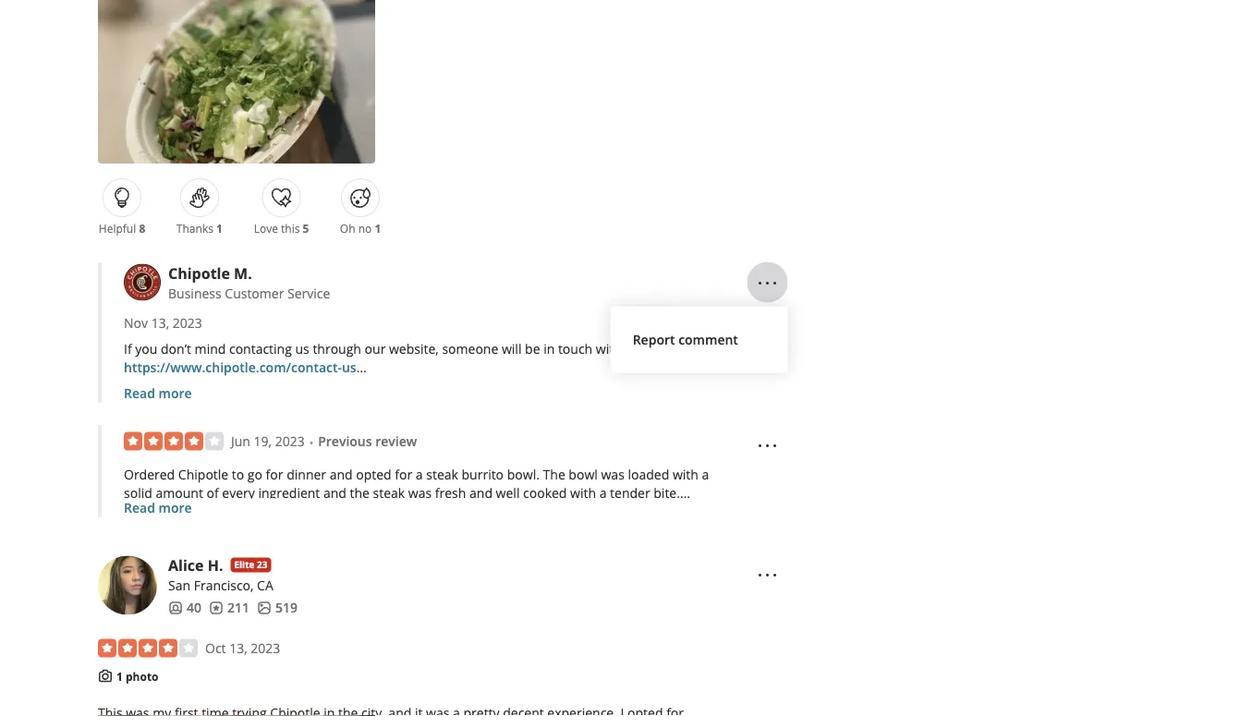 Task type: locate. For each thing, give the bounding box(es) containing it.
1 horizontal spatial (1 reaction) element
[[375, 221, 381, 237]]

but
[[635, 503, 656, 521]]

0 vertical spatial 4 star rating image
[[124, 432, 224, 451]]

4 star rating image up ordered
[[124, 432, 224, 451]]

2 you from the left
[[625, 341, 647, 358]]

with down bowl
[[570, 485, 596, 502]]

oh no 1
[[340, 221, 381, 237]]

with inside if you don't mind contacting us through our website, someone will be in touch with you directly: https://www.chipotle.com/contact-us
[[596, 341, 622, 358]]

for
[[266, 466, 283, 484], [395, 466, 412, 484]]

cold,
[[336, 503, 365, 521]]

read more button for jun 19, 2023
[[124, 499, 192, 518]]

1 right 16 camera v2 image
[[116, 669, 123, 684]]

read up easily
[[124, 500, 155, 517]]

was down cooked
[[531, 503, 555, 521]]

even
[[368, 503, 397, 521]]

2023 for nov 13, 2023
[[173, 315, 202, 332]]

read more up easily
[[124, 500, 192, 517]]

and down burrito
[[470, 485, 493, 502]]

oct 13, 2023
[[205, 640, 280, 658]]

oh
[[340, 221, 355, 237]]

1 horizontal spatial in
[[544, 341, 555, 358]]

and
[[330, 466, 353, 484], [323, 485, 346, 502], [470, 485, 493, 502]]

1 vertical spatial read more button
[[124, 499, 192, 518]]

2 vertical spatial 2023
[[251, 640, 280, 658]]

1 horizontal spatial us
[[342, 359, 356, 377]]

quick
[[234, 522, 266, 539]]

more
[[158, 385, 192, 402], [158, 500, 192, 517]]

photo of chipotle m. image
[[124, 264, 161, 301]]

more down don't
[[158, 385, 192, 402]]

chipotle up of in the left of the page
[[178, 466, 228, 484]]

opted
[[356, 466, 392, 484]]

0 vertical spatial 13,
[[151, 315, 169, 332]]

519
[[275, 599, 298, 617]]

1 vertical spatial read more
[[124, 500, 192, 517]]

2023 right 19,
[[275, 433, 305, 451]]

23
[[257, 559, 267, 572]]

for right go
[[266, 466, 283, 484]]

report comment button
[[625, 322, 773, 359]]

2 (1 reaction) element from the left
[[375, 221, 381, 237]]

chipotle inside ordered chipotle to go for dinner and opted for a steak burrito bowl. the bowl was loaded with a solid amount of every ingredient and the steak was fresh and well cooked with a tender bite. unfortunately, the entire meal was cold, even though the commute was only 15 min, but that was easily fixed with a quick zap in the microwave.
[[178, 466, 228, 484]]

read more button up easily
[[124, 499, 192, 518]]

0 horizontal spatial in
[[294, 522, 305, 539]]

1
[[216, 221, 223, 237], [375, 221, 381, 237], [116, 669, 123, 684]]

(5 reactions) element
[[303, 221, 309, 237]]

1 vertical spatial steak
[[373, 485, 405, 502]]

1 vertical spatial read
[[124, 500, 155, 517]]

you right if
[[135, 341, 157, 358]]

(8 reactions) element
[[139, 221, 145, 237]]

ingredient
[[258, 485, 320, 502]]

0 vertical spatial in
[[544, 341, 555, 358]]

0 vertical spatial read more button
[[124, 384, 192, 403]]

go
[[248, 466, 262, 484]]

a left quick
[[223, 522, 230, 539]]

steak up "even"
[[373, 485, 405, 502]]

1 more from the top
[[158, 385, 192, 402]]

well
[[496, 485, 520, 502]]

mind
[[195, 341, 226, 358]]

0 horizontal spatial (1 reaction) element
[[216, 221, 223, 237]]

directly:
[[651, 341, 699, 358]]

you left directly:
[[625, 341, 647, 358]]

2 more from the top
[[158, 500, 192, 517]]

san
[[168, 577, 190, 595]]

1 right no
[[375, 221, 381, 237]]

only
[[558, 503, 584, 521]]

13,
[[151, 315, 169, 332], [229, 640, 247, 658]]

1 horizontal spatial 1
[[216, 221, 223, 237]]

1 horizontal spatial for
[[395, 466, 412, 484]]

the
[[350, 485, 370, 502], [214, 503, 234, 521], [447, 503, 467, 521], [308, 522, 328, 539]]

in right 'be'
[[544, 341, 555, 358]]

2023 up don't
[[173, 315, 202, 332]]

0 horizontal spatial us
[[295, 341, 309, 358]]

in inside ordered chipotle to go for dinner and opted for a steak burrito bowl. the bowl was loaded with a solid amount of every ingredient and the steak was fresh and well cooked with a tender bite. unfortunately, the entire meal was cold, even though the commute was only 15 min, but that was easily fixed with a quick zap in the microwave.
[[294, 522, 305, 539]]

reviews element
[[209, 599, 250, 617]]

loaded
[[628, 466, 669, 484]]

photo
[[126, 669, 159, 684]]

previous review
[[318, 433, 417, 451]]

1 horizontal spatial you
[[625, 341, 647, 358]]

read more button
[[124, 384, 192, 403], [124, 499, 192, 518]]

the right zap
[[308, 522, 328, 539]]

in
[[544, 341, 555, 358], [294, 522, 305, 539]]

read
[[124, 385, 155, 402], [124, 500, 155, 517]]

1 menu image from the top
[[757, 435, 779, 457]]

1 vertical spatial chipotle
[[178, 466, 228, 484]]

0 horizontal spatial 13,
[[151, 315, 169, 332]]

2023
[[173, 315, 202, 332], [275, 433, 305, 451], [251, 640, 280, 658]]

0 vertical spatial more
[[158, 385, 192, 402]]

touch
[[558, 341, 593, 358]]

someone
[[442, 341, 498, 358]]

more up fixed at the left bottom of page
[[158, 500, 192, 517]]

1 photo
[[116, 669, 159, 684]]

solid
[[124, 485, 152, 502]]

(1 reaction) element for oh no 1
[[375, 221, 381, 237]]

read more button for chipotle m.
[[124, 384, 192, 403]]

our
[[365, 341, 386, 358]]

for right opted
[[395, 466, 412, 484]]

with right touch
[[596, 341, 622, 358]]

every
[[222, 485, 255, 502]]

review
[[375, 433, 417, 451]]

0 vertical spatial chipotle
[[168, 263, 230, 283]]

was up though at the bottom of page
[[408, 485, 432, 502]]

nov
[[124, 315, 148, 332]]

16 photos v2 image
[[257, 601, 272, 616]]

that
[[659, 503, 683, 521]]

read for jun 19, 2023
[[124, 500, 155, 517]]

1 (1 reaction) element from the left
[[216, 221, 223, 237]]

1 right the thanks
[[216, 221, 223, 237]]

steak up fresh
[[426, 466, 458, 484]]

0 vertical spatial read more
[[124, 385, 192, 402]]

read more button down don't
[[124, 384, 192, 403]]

(1 reaction) element right no
[[375, 221, 381, 237]]

fresh
[[435, 485, 466, 502]]

16 camera v2 image
[[98, 669, 113, 684]]

zap
[[269, 522, 290, 539]]

16 friends v2 image
[[168, 601, 183, 616]]

you
[[135, 341, 157, 358], [625, 341, 647, 358]]

chipotle up business
[[168, 263, 230, 283]]

read more
[[124, 385, 192, 402], [124, 500, 192, 517]]

fixed
[[161, 522, 191, 539]]

13, right oct
[[229, 640, 247, 658]]

the down fresh
[[447, 503, 467, 521]]

0 horizontal spatial for
[[266, 466, 283, 484]]

13, for oct
[[229, 640, 247, 658]]

1 vertical spatial menu image
[[757, 565, 779, 587]]

1 read from the top
[[124, 385, 155, 402]]

0 vertical spatial read
[[124, 385, 155, 402]]

us down the through
[[342, 359, 356, 377]]

2 for from the left
[[395, 466, 412, 484]]

2023 down 16 photos v2
[[251, 640, 280, 658]]

0 vertical spatial steak
[[426, 466, 458, 484]]

4 star rating image up photo
[[98, 640, 198, 658]]

(1 reaction) element
[[216, 221, 223, 237], [375, 221, 381, 237]]

-sheldon
[[124, 378, 177, 395]]

(1 reaction) element right the thanks
[[216, 221, 223, 237]]

to
[[232, 466, 244, 484]]

meal
[[277, 503, 306, 521]]

photos element
[[257, 599, 298, 617]]

1 horizontal spatial 13,
[[229, 640, 247, 658]]

thanks 1
[[176, 221, 223, 237]]

dinner
[[287, 466, 326, 484]]

chipotle inside chipotle m. business customer service
[[168, 263, 230, 283]]

13, right "nov"
[[151, 315, 169, 332]]

0 vertical spatial 2023
[[173, 315, 202, 332]]

read down if
[[124, 385, 155, 402]]

1 vertical spatial 13,
[[229, 640, 247, 658]]

2 read from the top
[[124, 500, 155, 517]]

bite.
[[654, 485, 680, 502]]

0 horizontal spatial you
[[135, 341, 157, 358]]

with
[[596, 341, 622, 358], [673, 466, 699, 484], [570, 485, 596, 502], [194, 522, 220, 539]]

0 vertical spatial menu image
[[757, 435, 779, 457]]

this
[[281, 221, 300, 237]]

1 for from the left
[[266, 466, 283, 484]]

4 star rating image
[[124, 432, 224, 451], [98, 640, 198, 658]]

2 read more button from the top
[[124, 499, 192, 518]]

report comment
[[633, 331, 738, 349]]

2 read more from the top
[[124, 500, 192, 517]]

16 review v2 image
[[209, 601, 224, 616]]

2 menu image from the top
[[757, 565, 779, 587]]

read more down don't
[[124, 385, 192, 402]]

0 horizontal spatial steak
[[373, 485, 405, 502]]

in right zap
[[294, 522, 305, 539]]

15
[[587, 503, 602, 521]]

1 vertical spatial us
[[342, 359, 356, 377]]

a up though at the bottom of page
[[416, 466, 423, 484]]

1 read more from the top
[[124, 385, 192, 402]]

chipotle
[[168, 263, 230, 283], [178, 466, 228, 484]]

steak
[[426, 466, 458, 484], [373, 485, 405, 502]]

1 vertical spatial more
[[158, 500, 192, 517]]

menu image
[[757, 435, 779, 457], [757, 565, 779, 587]]

the
[[543, 466, 565, 484]]

us left the through
[[295, 341, 309, 358]]

though
[[400, 503, 444, 521]]

us
[[295, 341, 309, 358], [342, 359, 356, 377]]

1 vertical spatial in
[[294, 522, 305, 539]]

1 vertical spatial 2023
[[275, 433, 305, 451]]

was
[[601, 466, 625, 484], [408, 485, 432, 502], [310, 503, 333, 521], [531, 503, 555, 521], [687, 503, 710, 521]]

1 read more button from the top
[[124, 384, 192, 403]]



Task type: describe. For each thing, give the bounding box(es) containing it.
with up bite. at the right of the page
[[673, 466, 699, 484]]

microwave.
[[331, 522, 400, 539]]

if you don't mind contacting us through our website, someone will be in touch with you directly: https://www.chipotle.com/contact-us
[[124, 341, 699, 377]]

1 you from the left
[[135, 341, 157, 358]]

elite
[[234, 559, 255, 572]]

bowl
[[569, 466, 598, 484]]

previous
[[318, 433, 372, 451]]

with right fixed at the left bottom of page
[[194, 522, 220, 539]]

ordered chipotle to go for dinner and opted for a steak burrito bowl. the bowl was loaded with a solid amount of every ingredient and the steak was fresh and well cooked with a tender bite. unfortunately, the entire meal was cold, even though the commute was only 15 min, but that was easily fixed with a quick zap in the microwave.
[[124, 466, 710, 539]]

more for chipotle m.
[[158, 385, 192, 402]]

2 horizontal spatial 1
[[375, 221, 381, 237]]

of
[[207, 485, 219, 502]]

was left cold,
[[310, 503, 333, 521]]

m.
[[234, 263, 252, 283]]

h.
[[208, 555, 223, 575]]

read more for jun 19, 2023
[[124, 500, 192, 517]]

sheldon
[[128, 378, 177, 395]]

211
[[227, 599, 250, 617]]

8
[[139, 221, 145, 237]]

photo of alice h. image
[[98, 556, 157, 615]]

5
[[303, 221, 309, 237]]

a up '15'
[[600, 485, 607, 502]]

alice h.
[[168, 555, 223, 575]]

jun
[[231, 433, 250, 451]]

1 horizontal spatial steak
[[426, 466, 458, 484]]

friends element
[[168, 599, 201, 617]]

more for jun 19, 2023
[[158, 500, 192, 517]]

and left opted
[[330, 466, 353, 484]]

will
[[502, 341, 522, 358]]

elite 23 san francisco, ca
[[168, 559, 273, 595]]

bowl.
[[507, 466, 540, 484]]

burrito
[[462, 466, 504, 484]]

the up cold,
[[350, 485, 370, 502]]

2023 for oct 13, 2023
[[251, 640, 280, 658]]

was right "that"
[[687, 503, 710, 521]]

and up cold,
[[323, 485, 346, 502]]

40
[[187, 599, 201, 617]]

ordered
[[124, 466, 175, 484]]

easily
[[124, 522, 158, 539]]

thanks
[[176, 221, 213, 237]]

1 photo link
[[116, 669, 159, 684]]

be
[[525, 341, 540, 358]]

business
[[168, 285, 222, 303]]

a right loaded
[[702, 466, 709, 484]]

commute
[[470, 503, 528, 521]]

1 vertical spatial 4 star rating image
[[98, 640, 198, 658]]

2023 for jun 19, 2023
[[275, 433, 305, 451]]

the down of in the left of the page
[[214, 503, 234, 521]]

customer
[[225, 285, 284, 303]]

cooked
[[523, 485, 567, 502]]

website,
[[389, 341, 439, 358]]

chipotle m. business customer service
[[168, 263, 330, 303]]

don't
[[161, 341, 191, 358]]

nov 13, 2023
[[124, 315, 202, 332]]

service
[[287, 285, 330, 303]]

read more for chipotle m.
[[124, 385, 192, 402]]

read for chipotle m.
[[124, 385, 155, 402]]

comment
[[678, 331, 738, 349]]

https://www.chipotle.com/contact-us link
[[124, 359, 356, 377]]

0 vertical spatial us
[[295, 341, 309, 358]]

oct
[[205, 640, 226, 658]]

love
[[254, 221, 278, 237]]

alice h. link
[[168, 555, 223, 575]]

-
[[124, 378, 128, 395]]

alice
[[168, 555, 204, 575]]

helpful 8
[[99, 221, 145, 237]]

(1 reaction) element for thanks 1
[[216, 221, 223, 237]]

menu image
[[757, 273, 779, 295]]

no
[[358, 221, 372, 237]]

amount
[[156, 485, 203, 502]]

francisco,
[[194, 577, 254, 595]]

contacting
[[229, 341, 292, 358]]

elite 23 link
[[231, 558, 271, 573]]

19,
[[254, 433, 272, 451]]

jun 19, 2023
[[231, 433, 305, 451]]

if
[[124, 341, 132, 358]]

unfortunately,
[[124, 503, 211, 521]]

through
[[313, 341, 361, 358]]

love this 5
[[254, 221, 309, 237]]

min,
[[605, 503, 632, 521]]

0 horizontal spatial 1
[[116, 669, 123, 684]]

entire
[[238, 503, 273, 521]]

13, for nov
[[151, 315, 169, 332]]

tender
[[610, 485, 650, 502]]

in inside if you don't mind contacting us through our website, someone will be in touch with you directly: https://www.chipotle.com/contact-us
[[544, 341, 555, 358]]

helpful
[[99, 221, 136, 237]]

was up tender
[[601, 466, 625, 484]]

report
[[633, 331, 675, 349]]



Task type: vqa. For each thing, say whether or not it's contained in the screenshot.
Write a Review
no



